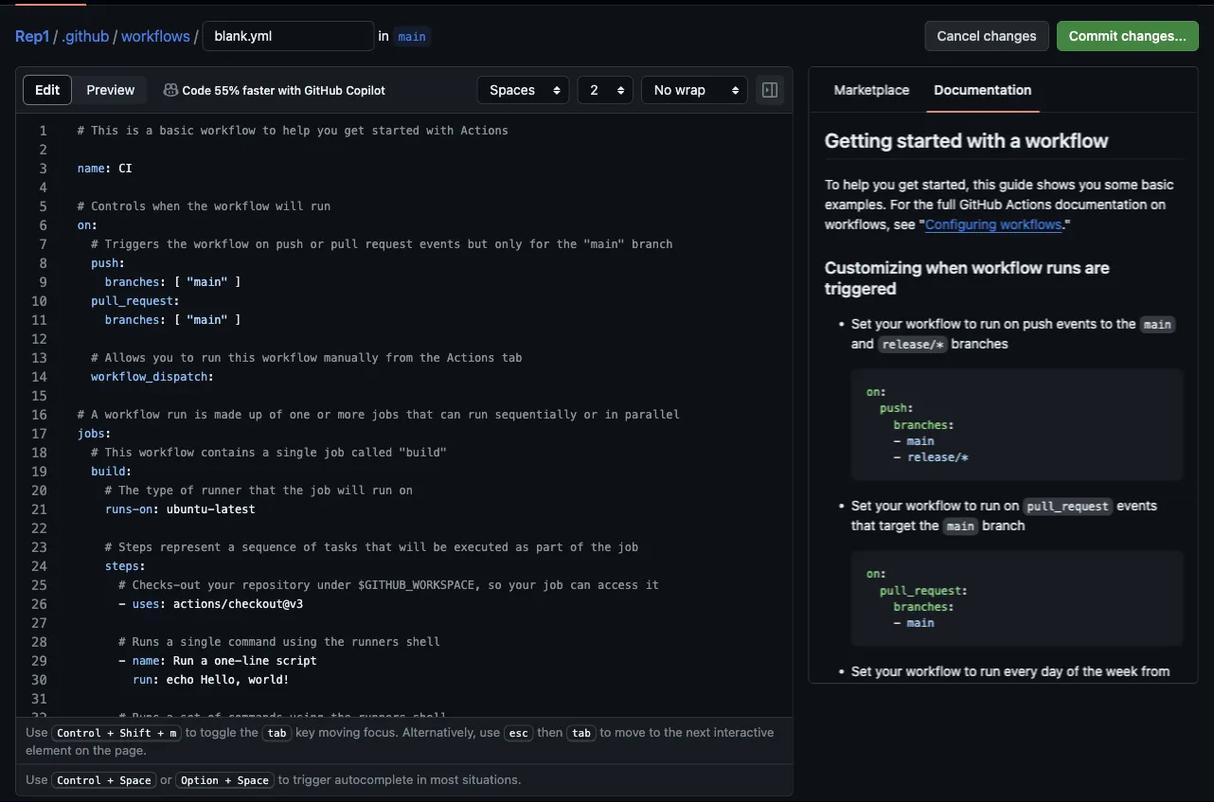 Task type: vqa. For each thing, say whether or not it's contained in the screenshot.
PLUS image
no



Task type: locate. For each thing, give the bounding box(es) containing it.
1 vertical spatial get
[[899, 177, 919, 192]]

code
[[182, 83, 211, 97]]

1 vertical spatial can
[[570, 579, 591, 592]]

2 vertical spatial will
[[399, 541, 427, 554]]

move
[[615, 725, 646, 739]]

on left pull
[[256, 238, 269, 251]]

commit changes... button
[[1057, 21, 1200, 51]]

from
[[386, 352, 413, 365], [1142, 664, 1170, 679]]

0 horizontal spatial from
[[386, 352, 413, 365]]

to up workflow_dispatch
[[180, 352, 194, 365]]

1 set from the top
[[851, 316, 872, 331]]

0 vertical spatial runners
[[351, 636, 399, 649]]

the inside # allows you to run this workflow manually from the actions tab workflow_dispatch :
[[420, 352, 440, 365]]

this up up
[[228, 352, 256, 365]]

1 horizontal spatial help
[[843, 177, 869, 192]]

0 vertical spatial using
[[283, 636, 317, 649]]

shell down $github_workspace,
[[406, 636, 440, 649]]

9
[[39, 274, 47, 290]]

uses
[[132, 598, 160, 611]]

this inside to help you get started, this guide shows you some basic examples. for the full github actions documentation on workflows, see "
[[973, 177, 996, 192]]

0 vertical spatial use
[[26, 725, 48, 739]]

2
[[39, 142, 47, 157]]

is inside # a workflow run is made up of one or more jobs that can run sequentially or in parallel jobs : # this workflow contains a single job called "build" build : # the type of runner that the job will run on runs-on : ubuntu-latest
[[194, 408, 208, 422]]

25
[[31, 578, 47, 593]]

push inside : push
[[880, 402, 907, 415]]

0 vertical spatial : -
[[867, 418, 955, 448]]

0 horizontal spatial /
[[53, 27, 58, 45]]

1 horizontal spatial github
[[960, 197, 1002, 212]]

$github_workspace,
[[358, 579, 481, 592]]

jobs
[[372, 408, 399, 422], [78, 427, 105, 441]]

0 vertical spatial branch
[[632, 238, 673, 251]]

0 horizontal spatial will
[[276, 200, 303, 213]]

1 vertical spatial basic
[[1142, 177, 1174, 192]]

is
[[125, 124, 139, 137], [194, 408, 208, 422]]

0 horizontal spatial pull_request
[[91, 295, 173, 308]]

marketplace
[[834, 82, 910, 98]]

run inside # runs a single command using the runners shell - name : run a one-line script run : echo hello, world!
[[132, 674, 153, 687]]

/
[[53, 27, 58, 45], [113, 27, 117, 45], [194, 27, 199, 45]]

rep1 link
[[15, 27, 50, 45]]

or
[[310, 238, 324, 251], [317, 408, 331, 422], [584, 408, 598, 422], [160, 772, 172, 786]]

workflow up one
[[262, 352, 317, 365]]

use for +
[[26, 725, 48, 739]]

then
[[538, 725, 563, 739]]

main inside main branch
[[947, 520, 974, 534]]

2 set from the top
[[851, 498, 872, 514]]

space right option
[[238, 775, 269, 786]]

0 vertical spatial control
[[57, 728, 101, 739]]

the inside set your workflow to run every day of the week from monday to friday at 2:00 utc
[[1083, 664, 1103, 679]]

1 vertical spatial this
[[228, 352, 256, 365]]

runs up shift on the bottom left of page
[[132, 712, 160, 725]]

copilot image
[[164, 82, 179, 98]]

set your workflow to run every day of the week from monday to friday at 2:00 utc
[[851, 664, 1170, 699]]

workflow down # this is a basic workflow to help you get started with actions
[[214, 200, 269, 213]]

/ right ".github" 'link'
[[113, 27, 117, 45]]

1 horizontal spatial /
[[113, 27, 117, 45]]

set up monday
[[851, 664, 872, 679]]

or left pull
[[310, 238, 324, 251]]

2 vertical spatial set
[[851, 664, 872, 679]]

on right element
[[75, 743, 89, 757]]

runner
[[201, 484, 242, 497]]

commands
[[228, 712, 283, 725]]

run up main branch
[[980, 498, 1001, 514]]

up
[[249, 408, 262, 422]]

when right controls
[[153, 200, 180, 213]]

set inside set your workflow to run on push events to the main and release/* branches
[[851, 316, 872, 331]]

started up the 'started,'
[[897, 128, 962, 152]]

to down the set
[[185, 725, 197, 739]]

getting
[[825, 128, 892, 152]]

2 vertical spatial actions
[[447, 352, 495, 365]]

will down # this is a basic workflow to help you get started with actions
[[276, 200, 303, 213]]

as
[[516, 541, 529, 554]]

documentation
[[1055, 197, 1147, 212]]

on inside set your workflow to run on push events to the main and release/* branches
[[1004, 316, 1019, 331]]

30
[[31, 672, 47, 688]]

release/* up set your workflow to run on pull_request
[[907, 451, 968, 464]]

1 vertical spatial pull_request
[[1028, 500, 1109, 514]]

1 horizontal spatial branch
[[983, 518, 1025, 534]]

your up monday
[[875, 664, 902, 679]]

in
[[379, 28, 389, 44], [605, 408, 618, 422], [417, 772, 427, 786]]

when down configuring
[[926, 258, 968, 277]]

push
[[276, 238, 303, 251], [91, 257, 119, 270], [1023, 316, 1053, 331], [880, 402, 907, 415]]

0 vertical spatial this
[[91, 124, 119, 137]]

run down customizing when workflow runs are triggered
[[980, 316, 1001, 331]]

the inside # runs a single command using the runners shell - name : run a one-line script run : echo hello, world!
[[324, 636, 345, 649]]

0 horizontal spatial this
[[228, 352, 256, 365]]

1 horizontal spatial name
[[132, 655, 160, 668]]

help inside to help you get started, this guide shows you some basic examples. for the full github actions documentation on workflows, see "
[[843, 177, 869, 192]]

basic
[[160, 124, 194, 137], [1142, 177, 1174, 192]]

checks-
[[132, 579, 180, 592]]

26
[[31, 597, 47, 612]]

steps
[[119, 541, 153, 554]]

2 control from the top
[[57, 775, 101, 786]]

0 vertical spatial help
[[283, 124, 310, 137]]

for
[[529, 238, 550, 251]]

0 vertical spatial single
[[276, 446, 317, 460]]

workflow down the 55%
[[201, 124, 256, 137]]

or left option
[[160, 772, 172, 786]]

0 horizontal spatial jobs
[[78, 427, 105, 441]]

run down called
[[372, 484, 392, 497]]

shows
[[1037, 177, 1076, 192]]

1 runs from the top
[[132, 636, 160, 649]]

1 horizontal spatial events
[[1057, 316, 1097, 331]]

use inside use control + space or option + space to trigger autocomplete in most situations.
[[26, 772, 48, 786]]

this for started,
[[973, 177, 996, 192]]

run up 2:00
[[980, 664, 1001, 679]]

push up main - release/*
[[880, 402, 907, 415]]

control for or
[[57, 775, 101, 786]]

main branch
[[947, 518, 1025, 534]]

0 vertical spatial ]
[[235, 276, 242, 289]]

use up element
[[26, 725, 48, 739]]

1 vertical spatial will
[[338, 484, 365, 497]]

workflow up friday
[[906, 664, 961, 679]]

1 vertical spatial this
[[105, 446, 132, 460]]

on up main branch
[[1004, 498, 1019, 514]]

of right day
[[1067, 664, 1079, 679]]

workflow inside set your workflow to run on push events to the main and release/* branches
[[906, 316, 961, 331]]

when inside # controls when the workflow will run on : # triggers the workflow on push or pull request events but only for the "main" branch push : branches : [ "main" ] pull_request : branches : [ "main" ]
[[153, 200, 180, 213]]

# runs a set of commands using the runners shell
[[119, 712, 447, 725]]

0 vertical spatial from
[[386, 352, 413, 365]]

name
[[78, 162, 105, 175], [132, 655, 160, 668]]

help panel image
[[763, 82, 778, 98]]

2 horizontal spatial /
[[194, 27, 199, 45]]

space
[[120, 775, 151, 786], [238, 775, 269, 786]]

only
[[495, 238, 523, 251]]

using up key at the left bottom of page
[[290, 712, 324, 725]]

use inside the use control + shift + m to toggle the tab key moving focus. alternatively, use esc then tab
[[26, 725, 48, 739]]

runners inside # runs a single command using the runners shell - name : run a one-line script run : echo hello, world!
[[351, 636, 399, 649]]

it
[[646, 579, 659, 592]]

events inside # controls when the workflow will run on : # triggers the workflow on push or pull request events but only for the "main" branch push : branches : [ "main" ] pull_request : branches : [ "main" ]
[[420, 238, 461, 251]]

none text field containing # this is a basic workflow to help you get started with actions
[[62, 114, 793, 803]]

runs inside # runs a single command using the runners shell - name : run a one-line script run : echo hello, world!
[[132, 636, 160, 649]]

1 vertical spatial single
[[180, 636, 221, 649]]

can up "build"
[[440, 408, 461, 422]]

0 horizontal spatial space
[[120, 775, 151, 786]]

1 vertical spatial jobs
[[78, 427, 105, 441]]

will inside # steps represent a sequence of tasks that will be executed as part of the job steps : # checks-out your repository under $github_workspace, so your job can access it - uses : actions/checkout@v3
[[399, 541, 427, 554]]

pull_request inside : pull_request
[[880, 584, 962, 597]]

to left move
[[600, 725, 612, 739]]

push inside set your workflow to run on push events to the main and release/* branches
[[1023, 316, 1053, 331]]

job
[[324, 446, 345, 460], [310, 484, 331, 497], [618, 541, 639, 554], [543, 579, 564, 592]]

your for set your workflow to run every day of the week from monday to friday at 2:00 utc
[[875, 664, 902, 679]]

"build"
[[399, 446, 447, 460]]

main inside main - release/*
[[907, 435, 934, 448]]

this inside # allows you to run this workflow manually from the actions tab workflow_dispatch :
[[228, 352, 256, 365]]

guide
[[999, 177, 1033, 192]]

0 vertical spatial get
[[345, 124, 365, 137]]

tasks
[[324, 541, 358, 554]]

can inside # steps represent a sequence of tasks that will be executed as part of the job steps : # checks-out your repository under $github_workspace, so your job can access it - uses : actions/checkout@v3
[[570, 579, 591, 592]]

push down runs
[[1023, 316, 1053, 331]]

0 horizontal spatial can
[[440, 408, 461, 422]]

workflow inside # allows you to run this workflow manually from the actions tab workflow_dispatch :
[[262, 352, 317, 365]]

space down page. at the bottom of the page
[[120, 775, 151, 786]]

in inside use control + space or option + space to trigger autocomplete in most situations.
[[417, 772, 427, 786]]

edit mode element
[[23, 75, 148, 105]]

0 vertical spatial this
[[973, 177, 996, 192]]

7
[[39, 236, 47, 252]]

in left 'main' link
[[379, 28, 389, 44]]

0 horizontal spatial single
[[180, 636, 221, 649]]

name left the 'run'
[[132, 655, 160, 668]]

using up script
[[283, 636, 317, 649]]

you down code 55% faster with github copilot
[[317, 124, 338, 137]]

1 vertical spatial using
[[290, 712, 324, 725]]

every
[[1004, 664, 1038, 679]]

single up the 'run'
[[180, 636, 221, 649]]

set
[[851, 316, 872, 331], [851, 498, 872, 514], [851, 664, 872, 679]]

that up "build"
[[406, 408, 434, 422]]

your
[[875, 316, 902, 331], [875, 498, 902, 514], [208, 579, 235, 592], [509, 579, 536, 592], [875, 664, 902, 679]]

1 vertical spatial set
[[851, 498, 872, 514]]

12
[[31, 331, 47, 347]]

build
[[91, 465, 125, 479]]

get up 'for'
[[899, 177, 919, 192]]

a inside # a workflow run is made up of one or more jobs that can run sequentially or in parallel jobs : # this workflow contains a single job called "build" build : # the type of runner that the job will run on runs-on : ubuntu-latest
[[262, 446, 269, 460]]

page.
[[115, 743, 147, 757]]

0 vertical spatial pull_request
[[91, 295, 173, 308]]

the inside to help you get started, this guide shows you some basic examples. for the full github actions documentation on workflows, see "
[[914, 197, 934, 212]]

control up element
[[57, 728, 101, 739]]

1 / from the left
[[53, 27, 58, 45]]

get inside to help you get started, this guide shows you some basic examples. for the full github actions documentation on workflows, see "
[[899, 177, 919, 192]]

get
[[345, 124, 365, 137], [899, 177, 919, 192]]

1 vertical spatial : -
[[867, 600, 955, 630]]

2 vertical spatial events
[[1117, 498, 1158, 514]]

or inside # controls when the workflow will run on : # triggers the workflow on push or pull request events but only for the "main" branch push : branches : [ "main" ] pull_request : branches : [ "main" ]
[[310, 238, 324, 251]]

:
[[105, 162, 112, 175], [91, 219, 98, 232], [119, 257, 125, 270], [160, 276, 167, 289], [173, 295, 180, 308], [160, 314, 167, 327], [208, 371, 214, 384], [880, 385, 887, 399], [867, 402, 914, 431], [948, 418, 955, 431], [105, 427, 112, 441], [125, 465, 132, 479], [153, 503, 160, 516], [139, 560, 146, 573], [880, 568, 887, 581], [867, 584, 968, 614], [160, 598, 167, 611], [948, 600, 955, 614], [160, 655, 167, 668], [153, 674, 160, 687]]

main for main
[[907, 617, 934, 630]]

1 vertical spatial actions
[[1006, 197, 1052, 212]]

0 vertical spatial will
[[276, 200, 303, 213]]

started down "copilot"
[[372, 124, 420, 137]]

branches down triggers
[[105, 276, 160, 289]]

0 horizontal spatial github
[[305, 83, 343, 97]]

0 vertical spatial can
[[440, 408, 461, 422]]

2 horizontal spatial will
[[399, 541, 427, 554]]

17
[[31, 426, 47, 442]]

+ left shift on the bottom left of page
[[107, 728, 114, 739]]

"
[[919, 217, 925, 232]]

1 horizontal spatial when
[[926, 258, 968, 277]]

1 vertical spatial events
[[1057, 316, 1097, 331]]

branches down : pull_request
[[894, 600, 948, 614]]

1 vertical spatial release/*
[[907, 451, 968, 464]]

2 / from the left
[[113, 27, 117, 45]]

type
[[146, 484, 173, 497]]

0 horizontal spatial help
[[283, 124, 310, 137]]

None text field
[[62, 114, 793, 803]]

command
[[228, 636, 276, 649]]

run left echo
[[132, 674, 153, 687]]

will left be
[[399, 541, 427, 554]]

you up the documentation at the right top of the page
[[1079, 177, 1101, 192]]

: inside : push
[[880, 385, 887, 399]]

workflow up shows
[[1025, 128, 1109, 152]]

1 vertical spatial help
[[843, 177, 869, 192]]

0 vertical spatial release/*
[[882, 338, 943, 351]]

set up the and
[[851, 316, 872, 331]]

0 horizontal spatial when
[[153, 200, 180, 213]]

run inside set your workflow to run every day of the week from monday to friday at 2:00 utc
[[980, 664, 1001, 679]]

from inside set your workflow to run every day of the week from monday to friday at 2:00 utc
[[1142, 664, 1170, 679]]

1 horizontal spatial will
[[338, 484, 365, 497]]

1 vertical spatial from
[[1142, 664, 1170, 679]]

3 set from the top
[[851, 664, 872, 679]]

your up target
[[875, 498, 902, 514]]

run up pull
[[310, 200, 331, 213]]

m
[[170, 728, 176, 739]]

to inside use control + space or option + space to trigger autocomplete in most situations.
[[278, 772, 290, 786]]

1 vertical spatial github
[[960, 197, 1002, 212]]

main for main branch
[[947, 520, 974, 534]]

0 horizontal spatial tab
[[268, 728, 287, 739]]

of inside set your workflow to run every day of the week from monday to friday at 2:00 utc
[[1067, 664, 1079, 679]]

allows
[[105, 352, 146, 365]]

basic down copilot 'image'
[[160, 124, 194, 137]]

to down code 55% faster with github copilot 'popup button'
[[262, 124, 276, 137]]

0 vertical spatial github
[[305, 83, 343, 97]]

0 vertical spatial events
[[420, 238, 461, 251]]

jobs down a
[[78, 427, 105, 441]]

tab up the sequentially
[[502, 352, 523, 365]]

list
[[825, 71, 1040, 109]]

2 use from the top
[[26, 772, 48, 786]]

at
[[961, 684, 973, 699]]

1 horizontal spatial tab
[[502, 352, 523, 365]]

control inside use control + space or option + space to trigger autocomplete in most situations.
[[57, 775, 101, 786]]

8
[[39, 255, 47, 271]]

1 use from the top
[[26, 725, 48, 739]]

interactive
[[714, 725, 775, 739]]

1 vertical spatial "main"
[[187, 276, 228, 289]]

in inside # a workflow run is made up of one or more jobs that can run sequentially or in parallel jobs : # this workflow contains a single job called "build" build : # the type of runner that the job will run on runs-on : ubuntu-latest
[[605, 408, 618, 422]]

: - for events that target the
[[867, 600, 955, 630]]

on right the documentation at the right top of the page
[[1151, 197, 1166, 212]]

of right up
[[269, 408, 283, 422]]

that inside # steps represent a sequence of tasks that will be executed as part of the job steps : # checks-out your repository under $github_workspace, so your job can access it - uses : actions/checkout@v3
[[365, 541, 392, 554]]

1 horizontal spatial from
[[1142, 664, 1170, 679]]

1 vertical spatial [
[[173, 314, 180, 327]]

1 horizontal spatial pull_request
[[880, 584, 962, 597]]

/ right workflows link
[[194, 27, 199, 45]]

1 horizontal spatial can
[[570, 579, 591, 592]]

1 vertical spatial workflows
[[1000, 217, 1062, 232]]

set inside set your workflow to run every day of the week from monday to friday at 2:00 utc
[[851, 664, 872, 679]]

a right the 'run'
[[201, 655, 208, 668]]

your inside set your workflow to run every day of the week from monday to friday at 2:00 utc
[[875, 664, 902, 679]]

from right manually
[[386, 352, 413, 365]]

help up examples.
[[843, 177, 869, 192]]

13
[[31, 350, 47, 366]]

1 horizontal spatial jobs
[[372, 408, 399, 422]]

code 55% faster with github copilot
[[182, 83, 385, 97]]

github up configuring workflows link
[[960, 197, 1002, 212]]

main for main - release/*
[[907, 435, 934, 448]]

can
[[440, 408, 461, 422], [570, 579, 591, 592]]

0 horizontal spatial with
[[278, 83, 301, 97]]

tab down # runs a set of commands using the runners shell
[[268, 728, 287, 739]]

1 [ from the top
[[173, 276, 180, 289]]

use for or
[[26, 772, 48, 786]]

2 horizontal spatial events
[[1117, 498, 1158, 514]]

0 vertical spatial shell
[[406, 636, 440, 649]]

single
[[276, 446, 317, 460], [180, 636, 221, 649]]

key
[[296, 725, 315, 739]]

1 vertical spatial when
[[926, 258, 968, 277]]

this left guide at the top
[[973, 177, 996, 192]]

started
[[372, 124, 420, 137], [897, 128, 962, 152]]

using inside # runs a single command using the runners shell - name : run a one-line script run : echo hello, world!
[[283, 636, 317, 649]]

control inside the use control + shift + m to toggle the tab key moving focus. alternatively, use esc then tab
[[57, 728, 101, 739]]

workflow
[[201, 124, 256, 137], [1025, 128, 1109, 152], [214, 200, 269, 213], [194, 238, 249, 251], [972, 258, 1043, 277], [906, 316, 961, 331], [262, 352, 317, 365], [105, 408, 160, 422], [139, 446, 194, 460], [906, 498, 961, 514], [906, 664, 961, 679]]

out
[[180, 579, 201, 592]]

0 horizontal spatial branch
[[632, 238, 673, 251]]

2:00
[[976, 684, 1004, 699]]

with
[[278, 83, 301, 97], [427, 124, 454, 137], [967, 128, 1006, 152]]

0 vertical spatial jobs
[[372, 408, 399, 422]]

1 horizontal spatial space
[[238, 775, 269, 786]]

0 horizontal spatial events
[[420, 238, 461, 251]]

2 horizontal spatial in
[[605, 408, 618, 422]]

2 : - from the top
[[867, 600, 955, 630]]

1 vertical spatial is
[[194, 408, 208, 422]]

actions/checkout@v3
[[173, 598, 303, 611]]

- inside # runs a single command using the runners shell - name : run a one-line script run : echo hello, world!
[[119, 655, 125, 668]]

pull_request inside # controls when the workflow will run on : # triggers the workflow on push or pull request events but only for the "main" branch push : branches : [ "main" ] pull_request : branches : [ "main" ]
[[91, 295, 173, 308]]

: - down : push
[[867, 418, 955, 448]]

branches up main - release/*
[[894, 418, 948, 431]]

use down element
[[26, 772, 48, 786]]

that left target
[[851, 518, 876, 534]]

element
[[26, 743, 72, 757]]

1 vertical spatial branch
[[983, 518, 1025, 534]]

1 horizontal spatial started
[[897, 128, 962, 152]]

run up made
[[201, 352, 221, 365]]

workflow up type at the left of the page
[[139, 446, 194, 460]]

triggered
[[825, 279, 897, 298]]

.github link
[[62, 27, 109, 45]]

0 horizontal spatial get
[[345, 124, 365, 137]]

your inside set your workflow to run on push events to the main and release/* branches
[[875, 316, 902, 331]]

1 control from the top
[[57, 728, 101, 739]]

is left made
[[194, 408, 208, 422]]

1 : - from the top
[[867, 418, 955, 448]]

2 runs from the top
[[132, 712, 160, 725]]

0 vertical spatial runs
[[132, 636, 160, 649]]

in left parallel
[[605, 408, 618, 422]]

on inside to help you get started, this guide shows you some basic examples. for the full github actions documentation on workflows, see "
[[1151, 197, 1166, 212]]

runners up focus.
[[358, 712, 406, 725]]

your down triggered
[[875, 316, 902, 331]]

1 vertical spatial runs
[[132, 712, 160, 725]]

that right tasks
[[365, 541, 392, 554]]

will inside # controls when the workflow will run on : # triggers the workflow on push or pull request events but only for the "main" branch push : branches : [ "main" ] pull_request : branches : [ "main" ]
[[276, 200, 303, 213]]

0 horizontal spatial basic
[[160, 124, 194, 137]]

tab right then
[[572, 728, 591, 739]]

0 horizontal spatial started
[[372, 124, 420, 137]]

+
[[107, 728, 114, 739], [157, 728, 164, 739], [107, 775, 114, 786], [225, 775, 231, 786]]

main inside set your workflow to run on push events to the main and release/* branches
[[1144, 318, 1172, 331]]

2 vertical spatial in
[[417, 772, 427, 786]]

6
[[39, 217, 47, 233]]

controls
[[91, 200, 146, 213]]



Task type: describe. For each thing, give the bounding box(es) containing it.
edit button
[[23, 75, 72, 105]]

cancel changes
[[938, 28, 1037, 44]]

edit
[[35, 82, 60, 98]]

workflow inside customizing when workflow runs are triggered
[[972, 258, 1043, 277]]

set your workflow to run on pull_request
[[851, 498, 1109, 514]]

in main
[[379, 28, 426, 44]]

workflow right a
[[105, 408, 160, 422]]

workflow right triggers
[[194, 238, 249, 251]]

31
[[31, 691, 47, 707]]

events inside set your workflow to run on push events to the main and release/* branches
[[1057, 316, 1097, 331]]

4
[[39, 180, 47, 195]]

configuring
[[925, 217, 997, 232]]

under
[[317, 579, 351, 592]]

next
[[686, 725, 711, 739]]

configuring workflows ."
[[925, 217, 1071, 232]]

configuring workflows link
[[925, 217, 1062, 232]]

customizing when workflow runs are triggered
[[825, 258, 1110, 298]]

2 space from the left
[[238, 775, 269, 786]]

push left pull
[[276, 238, 303, 251]]

on down "build"
[[399, 484, 413, 497]]

cancel
[[938, 28, 981, 44]]

most
[[430, 772, 459, 786]]

repository
[[242, 579, 310, 592]]

workflow inside set your workflow to run every day of the week from monday to friday at 2:00 utc
[[906, 664, 961, 679]]

github inside to help you get started, this guide shows you some basic examples. for the full github actions documentation on workflows, see "
[[960, 197, 1002, 212]]

1 2 3 4 5 6 7 8 9 10 11 12 13 14 15 16 17 18 19 20 21 22 23 24 25 26 27 28 29 30 31 32
[[31, 123, 47, 726]]

to up at on the bottom right of page
[[965, 664, 977, 679]]

to move to the next interactive element on the page.
[[26, 725, 775, 757]]

actions inside # allows you to run this workflow manually from the actions tab workflow_dispatch :
[[447, 352, 495, 365]]

github inside 'popup button'
[[305, 83, 343, 97]]

main inside in main
[[399, 30, 426, 43]]

a up guide at the top
[[1010, 128, 1021, 152]]

a up the m
[[167, 712, 173, 725]]

set for set your workflow to run on push events to the
[[851, 316, 872, 331]]

on down controls
[[78, 219, 91, 232]]

you inside # allows you to run this workflow manually from the actions tab workflow_dispatch :
[[153, 352, 173, 365]]

0 vertical spatial actions
[[461, 124, 509, 137]]

run inside # allows you to run this workflow manually from the actions tab workflow_dispatch :
[[201, 352, 221, 365]]

to left friday
[[904, 684, 916, 699]]

the
[[119, 484, 139, 497]]

2 horizontal spatial tab
[[572, 728, 591, 739]]

or inside use control + space or option + space to trigger autocomplete in most situations.
[[160, 772, 172, 786]]

the inside events that target the
[[919, 518, 939, 534]]

of up toggle
[[208, 712, 221, 725]]

alternatively,
[[402, 725, 477, 739]]

or right one
[[317, 408, 331, 422]]

when inside customizing when workflow runs are triggered
[[926, 258, 968, 277]]

1 horizontal spatial with
[[427, 124, 454, 137]]

rep1 / .github / workflows
[[15, 27, 190, 45]]

1 horizontal spatial workflows
[[1000, 217, 1062, 232]]

shift
[[120, 728, 151, 739]]

marketplace link
[[825, 71, 919, 109]]

preview button
[[73, 75, 148, 105]]

: inside : pull_request
[[880, 568, 887, 581]]

actions inside to help you get started, this guide shows you some basic examples. for the full github actions documentation on workflows, see "
[[1006, 197, 1052, 212]]

latest
[[214, 503, 256, 516]]

- inside main - release/*
[[894, 451, 901, 464]]

your up actions/checkout@v3
[[208, 579, 235, 592]]

workflow up target
[[906, 498, 961, 514]]

release/* inside set your workflow to run on push events to the main and release/* branches
[[882, 338, 943, 351]]

0 vertical spatial workflows
[[121, 27, 190, 45]]

1 ] from the top
[[235, 276, 242, 289]]

a inside # steps represent a sequence of tasks that will be executed as part of the job steps : # checks-out your repository under $github_workspace, so your job can access it - uses : actions/checkout@v3
[[228, 541, 235, 554]]

executed
[[454, 541, 509, 554]]

list containing marketplace
[[825, 71, 1040, 109]]

can inside # a workflow run is made up of one or more jobs that can run sequentially or in parallel jobs : # this workflow contains a single job called "build" build : # the type of runner that the job will run on runs-on : ubuntu-latest
[[440, 408, 461, 422]]

to down are
[[1101, 316, 1113, 331]]

to inside # allows you to run this workflow manually from the actions tab workflow_dispatch :
[[180, 352, 194, 365]]

the inside # a workflow run is made up of one or more jobs that can run sequentially or in parallel jobs : # this workflow contains a single job called "build" build : # the type of runner that the job will run on runs-on : ubuntu-latest
[[283, 484, 303, 497]]

contains
[[201, 446, 256, 460]]

15
[[31, 388, 47, 404]]

are
[[1085, 258, 1110, 277]]

set
[[180, 712, 201, 725]]

2 vertical spatial "main"
[[187, 314, 228, 327]]

1 space from the left
[[120, 775, 151, 786]]

+ right option
[[225, 775, 231, 786]]

be
[[434, 541, 447, 554]]

# inside # allows you to run this workflow manually from the actions tab workflow_dispatch :
[[91, 352, 98, 365]]

run inside set your workflow to run on push events to the main and release/* branches
[[980, 316, 1001, 331]]

# inside # runs a single command using the runners shell - name : run a one-line script run : echo hello, world!
[[119, 636, 125, 649]]

1 vertical spatial shell
[[413, 712, 447, 725]]

to up main branch
[[965, 498, 977, 514]]

3
[[39, 161, 47, 176]]

customizing
[[825, 258, 922, 277]]

toggle
[[200, 725, 237, 739]]

a down preview button
[[146, 124, 153, 137]]

1
[[39, 123, 47, 138]]

shell inside # runs a single command using the runners shell - name : run a one-line script run : echo hello, world!
[[406, 636, 440, 649]]

started,
[[922, 177, 970, 192]]

11
[[31, 312, 47, 328]]

documentation link
[[927, 71, 1040, 109]]

of right part
[[570, 541, 584, 554]]

0 vertical spatial "main"
[[584, 238, 625, 251]]

run
[[173, 655, 194, 668]]

of up ubuntu-
[[180, 484, 194, 497]]

a
[[91, 408, 98, 422]]

+ left option
[[107, 775, 114, 786]]

will inside # a workflow run is made up of one or more jobs that can run sequentially or in parallel jobs : # this workflow contains a single job called "build" build : # the type of runner that the job will run on runs-on : ubuntu-latest
[[338, 484, 365, 497]]

main link
[[393, 26, 432, 47]]

job up tasks
[[310, 484, 331, 497]]

some
[[1105, 177, 1138, 192]]

friday
[[920, 684, 957, 699]]

# controls when the workflow will run on : # triggers the workflow on push or pull request events but only for the "main" branch push : branches : [ "main" ] pull_request : branches : [ "main" ]
[[78, 200, 673, 327]]

32
[[31, 710, 47, 726]]

focus.
[[364, 725, 399, 739]]

release/* inside main - release/*
[[907, 451, 968, 464]]

runs for set
[[132, 712, 160, 725]]

echo
[[167, 674, 194, 687]]

that inside events that target the
[[851, 518, 876, 534]]

the inside set your workflow to run on push events to the main and release/* branches
[[1117, 316, 1136, 331]]

your right so
[[509, 579, 536, 592]]

.github
[[62, 27, 109, 45]]

to right move
[[649, 725, 661, 739]]

documentation
[[934, 82, 1032, 98]]

a up the 'run'
[[167, 636, 173, 649]]

on inside to move to the next interactive element on the page.
[[75, 743, 89, 757]]

job up the access on the bottom
[[618, 541, 639, 554]]

use control + shift + m to toggle the tab key moving focus. alternatively, use esc then tab
[[26, 725, 591, 739]]

run down workflow_dispatch
[[167, 408, 187, 422]]

0 vertical spatial is
[[125, 124, 139, 137]]

control for +
[[57, 728, 101, 739]]

1 vertical spatial runners
[[358, 712, 406, 725]]

run left the sequentially
[[468, 408, 488, 422]]

on down target
[[867, 568, 880, 581]]

0 vertical spatial basic
[[160, 124, 194, 137]]

from inside # allows you to run this workflow manually from the actions tab workflow_dispatch :
[[386, 352, 413, 365]]

3 / from the left
[[194, 27, 199, 45]]

0 vertical spatial in
[[379, 28, 389, 44]]

name inside # runs a single command using the runners shell - name : run a one-line script run : echo hello, world!
[[132, 655, 160, 668]]

more
[[338, 408, 365, 422]]

+ left the m
[[157, 728, 164, 739]]

."
[[1062, 217, 1071, 232]]

single inside # a workflow run is made up of one or more jobs that can run sequentially or in parallel jobs : # this workflow contains a single job called "build" build : # the type of runner that the job will run on runs-on : ubuntu-latest
[[276, 446, 317, 460]]

on down type at the left of the page
[[139, 503, 153, 516]]

your for set your workflow to run on pull_request
[[875, 498, 902, 514]]

basic inside to help you get started, this guide shows you some basic examples. for the full github actions documentation on workflows, see "
[[1142, 177, 1174, 192]]

autocomplete
[[335, 772, 414, 786]]

push down triggers
[[91, 257, 119, 270]]

made
[[214, 408, 242, 422]]

to inside the use control + shift + m to toggle the tab key moving focus. alternatively, use esc then tab
[[185, 725, 197, 739]]

File name text field
[[203, 22, 374, 50]]

events inside events that target the
[[1117, 498, 1158, 514]]

full
[[937, 197, 956, 212]]

this for run
[[228, 352, 256, 365]]

examples.
[[825, 197, 887, 212]]

runs-
[[105, 503, 139, 516]]

- inside # steps represent a sequence of tasks that will be executed as part of the job steps : # checks-out your repository under $github_workspace, so your job can access it - uses : actions/checkout@v3
[[119, 598, 125, 611]]

10
[[31, 293, 47, 309]]

or right the sequentially
[[584, 408, 598, 422]]

0 vertical spatial name
[[78, 162, 105, 175]]

use
[[480, 725, 501, 739]]

script
[[276, 655, 317, 668]]

the inside the use control + shift + m to toggle the tab key moving focus. alternatively, use esc then tab
[[240, 725, 259, 739]]

with inside code 55% faster with github copilot 'popup button'
[[278, 83, 301, 97]]

the inside # steps represent a sequence of tasks that will be executed as part of the job steps : # checks-out your repository under $github_workspace, so your job can access it - uses : actions/checkout@v3
[[591, 541, 612, 554]]

line
[[242, 655, 269, 668]]

to down customizing when workflow runs are triggered
[[965, 316, 977, 331]]

to help you get started, this guide shows you some basic examples. for the full github actions documentation on workflows, see "
[[825, 177, 1174, 232]]

tab inside # allows you to run this workflow manually from the actions tab workflow_dispatch :
[[502, 352, 523, 365]]

represent
[[160, 541, 221, 554]]

ubuntu-
[[167, 503, 215, 516]]

pull_request inside set your workflow to run on pull_request
[[1028, 500, 1109, 514]]

you up 'for'
[[873, 177, 895, 192]]

29
[[31, 653, 47, 669]]

but
[[468, 238, 488, 251]]

one
[[290, 408, 310, 422]]

branches up allows
[[105, 314, 160, 327]]

: - for and
[[867, 418, 955, 448]]

set for set your workflow to run on
[[851, 498, 872, 514]]

your for set your workflow to run on push events to the main and release/* branches
[[875, 316, 902, 331]]

single inside # runs a single command using the runners shell - name : run a one-line script run : echo hello, world!
[[180, 636, 221, 649]]

23
[[31, 540, 47, 555]]

this inside # a workflow run is made up of one or more jobs that can run sequentially or in parallel jobs : # this workflow contains a single job called "build" build : # the type of runner that the job will run on runs-on : ubuntu-latest
[[105, 446, 132, 460]]

job left called
[[324, 446, 345, 460]]

moving
[[319, 725, 360, 739]]

copilot
[[346, 83, 385, 97]]

runs
[[1047, 258, 1081, 277]]

job down part
[[543, 579, 564, 592]]

2 horizontal spatial with
[[967, 128, 1006, 152]]

branches inside set your workflow to run on push events to the main and release/* branches
[[952, 336, 1008, 351]]

run inside # controls when the workflow will run on : # triggers the workflow on push or pull request events but only for the "main" branch push : branches : [ "main" ] pull_request : branches : [ "main" ]
[[310, 200, 331, 213]]

2 [ from the top
[[173, 314, 180, 327]]

19
[[31, 464, 47, 479]]

on down the and
[[867, 385, 880, 399]]

that up latest
[[249, 484, 276, 497]]

2 ] from the top
[[235, 314, 242, 327]]

branch inside # controls when the workflow will run on : # triggers the workflow on push or pull request events but only for the "main" branch push : branches : [ "main" ] pull_request : branches : [ "main" ]
[[632, 238, 673, 251]]

option
[[181, 775, 219, 786]]

16
[[31, 407, 47, 423]]

week
[[1106, 664, 1138, 679]]

runs for single
[[132, 636, 160, 649]]

: inside # allows you to run this workflow manually from the actions tab workflow_dispatch :
[[208, 371, 214, 384]]

of left tasks
[[303, 541, 317, 554]]

: pull_request
[[867, 568, 962, 597]]

utc
[[1008, 684, 1035, 699]]

esc
[[510, 728, 528, 739]]

sequence
[[242, 541, 297, 554]]

use control + space or option + space to trigger autocomplete in most situations.
[[26, 772, 522, 786]]



